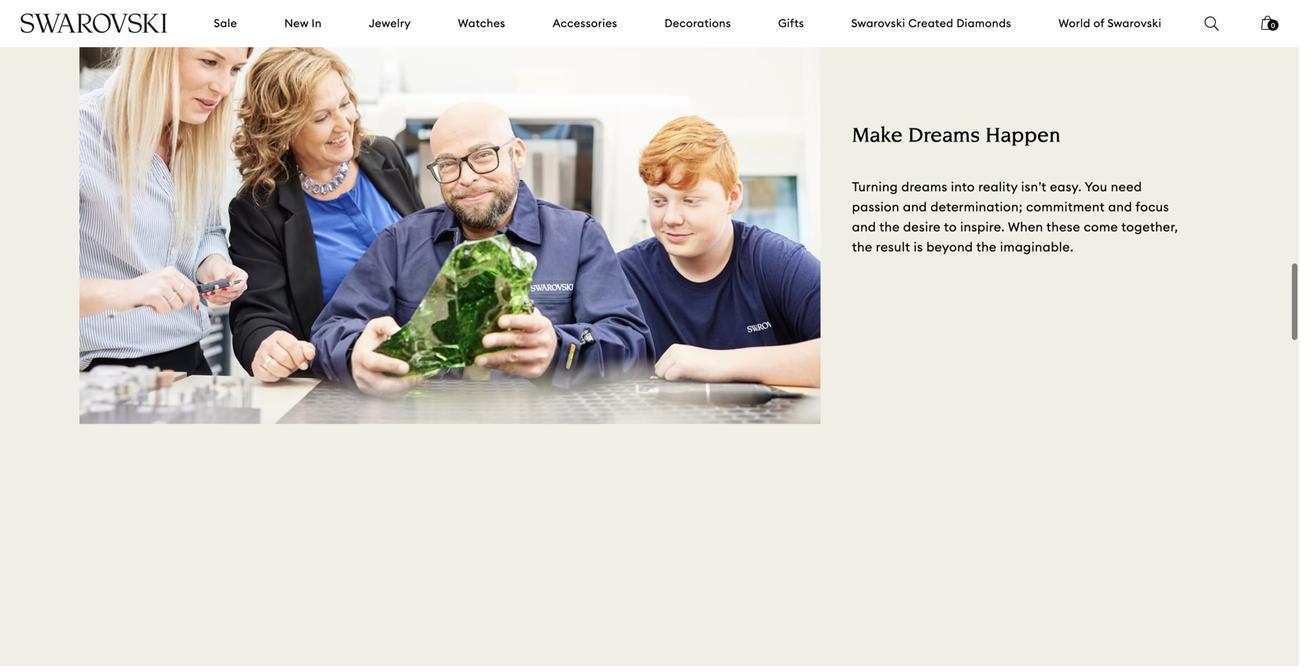 Task type: locate. For each thing, give the bounding box(es) containing it.
turning dreams into reality isn't easy. you need passion and determination; commitment and focus and the desire to inspire. when these come together, the result is beyond the imaginable.
[[852, 177, 1178, 254]]

jewelry
[[369, 16, 411, 30]]

the
[[879, 218, 900, 234], [852, 238, 873, 254], [976, 238, 997, 254]]

you
[[1085, 177, 1108, 193]]

1 horizontal spatial the
[[879, 218, 900, 234]]

happen
[[985, 125, 1061, 146]]

0 horizontal spatial and
[[852, 218, 876, 234]]

swarovski left created
[[851, 16, 905, 30]]

and down need
[[1108, 197, 1132, 214]]

is
[[914, 238, 923, 254]]

gifts
[[778, 16, 804, 30]]

the down the inspire.
[[976, 238, 997, 254]]

swarovski
[[851, 16, 905, 30], [1108, 16, 1162, 30]]

inspire.
[[960, 218, 1005, 234]]

2 horizontal spatial and
[[1108, 197, 1132, 214]]

reality
[[978, 177, 1018, 193]]

determination;
[[931, 197, 1023, 214]]

make dreams happen
[[852, 125, 1061, 146]]

turning
[[852, 177, 898, 193]]

swarovski created diamonds link
[[851, 16, 1011, 31]]

imaginable.
[[1000, 238, 1074, 254]]

desire
[[903, 218, 941, 234]]

commitment
[[1026, 197, 1105, 214]]

watches link
[[458, 16, 505, 31]]

1 horizontal spatial swarovski
[[1108, 16, 1162, 30]]

sale
[[214, 16, 237, 30]]

of
[[1094, 16, 1105, 30]]

cart-mobile image image
[[1261, 16, 1274, 30]]

1 swarovski from the left
[[851, 16, 905, 30]]

and down passion on the top of the page
[[852, 218, 876, 234]]

focus
[[1136, 197, 1169, 214]]

to
[[944, 218, 957, 234]]

0 horizontal spatial swarovski
[[851, 16, 905, 30]]

world of swarovski
[[1059, 16, 1162, 30]]

search image image
[[1205, 17, 1219, 31]]

0 horizontal spatial the
[[852, 238, 873, 254]]

the up result
[[879, 218, 900, 234]]

make
[[852, 125, 903, 146]]

these
[[1046, 218, 1080, 234]]

the left result
[[852, 238, 873, 254]]

swarovski image
[[20, 13, 168, 33]]

created
[[908, 16, 954, 30]]

new in
[[284, 16, 322, 30]]

and
[[903, 197, 927, 214], [1108, 197, 1132, 214], [852, 218, 876, 234]]

and up desire
[[903, 197, 927, 214]]

together,
[[1121, 218, 1178, 234]]

dreams
[[901, 177, 948, 193]]

sale link
[[214, 16, 237, 31]]

swarovski right of at the right top of the page
[[1108, 16, 1162, 30]]

gifts link
[[778, 16, 804, 31]]



Task type: describe. For each thing, give the bounding box(es) containing it.
swarovski created diamonds
[[851, 16, 1011, 30]]

beyond
[[926, 238, 973, 254]]

1 horizontal spatial and
[[903, 197, 927, 214]]

2 swarovski from the left
[[1108, 16, 1162, 30]]

dreams
[[908, 125, 980, 146]]

accessories
[[553, 16, 617, 30]]

decorations
[[665, 16, 731, 30]]

need
[[1111, 177, 1142, 193]]

decorations link
[[665, 16, 731, 31]]

0 link
[[1261, 14, 1279, 41]]

watches
[[458, 16, 505, 30]]

world
[[1059, 16, 1091, 30]]

new in link
[[284, 16, 322, 31]]

isn't
[[1021, 177, 1047, 193]]

0
[[1271, 21, 1275, 29]]

accessories link
[[553, 16, 617, 31]]

result
[[876, 238, 910, 254]]

world of swarovski link
[[1059, 16, 1162, 31]]

jewelry link
[[369, 16, 411, 31]]

new
[[284, 16, 309, 30]]

easy.
[[1050, 177, 1082, 193]]

into
[[951, 177, 975, 193]]

2 horizontal spatial the
[[976, 238, 997, 254]]

when
[[1008, 218, 1043, 234]]

in
[[312, 16, 322, 30]]

diamonds
[[957, 16, 1011, 30]]

passion
[[852, 197, 900, 214]]

come
[[1084, 218, 1118, 234]]



Task type: vqa. For each thing, say whether or not it's contained in the screenshot.
rightmost COLOR image
no



